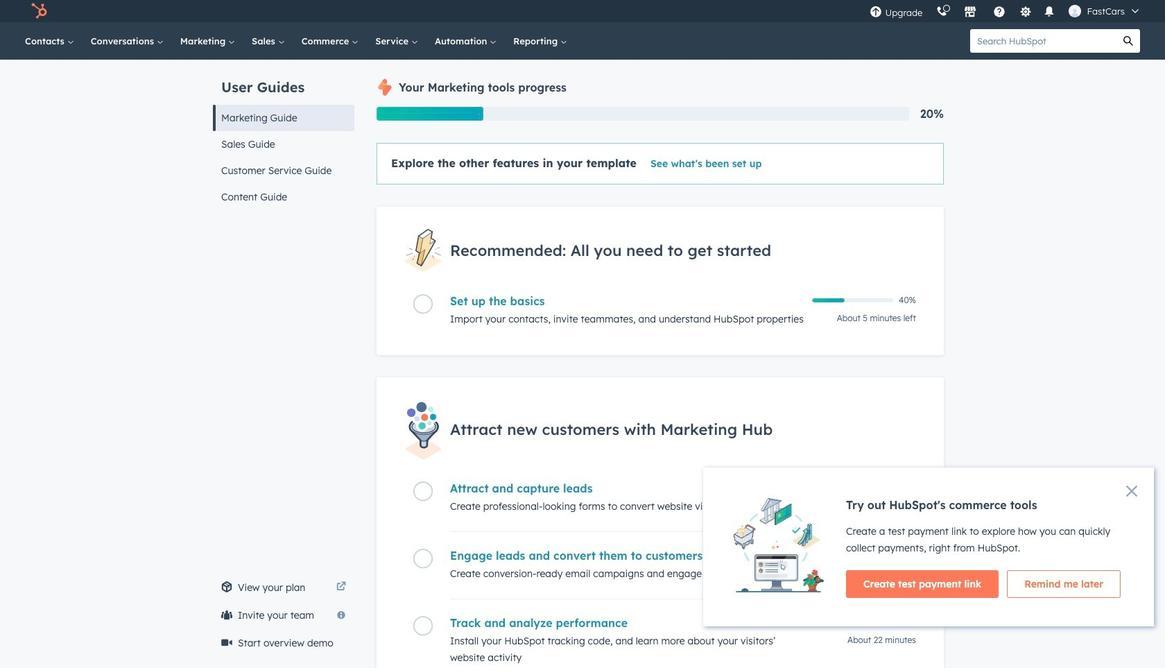 Task type: locate. For each thing, give the bounding box(es) containing it.
[object object] complete progress bar
[[812, 298, 845, 303]]

christina overa image
[[1069, 5, 1082, 17]]

menu
[[863, 0, 1149, 22]]

progress bar
[[377, 107, 483, 121]]

Search HubSpot search field
[[970, 29, 1117, 53]]



Task type: vqa. For each thing, say whether or not it's contained in the screenshot.
Christina Overa image
yes



Task type: describe. For each thing, give the bounding box(es) containing it.
link opens in a new window image
[[336, 579, 346, 596]]

marketplaces image
[[965, 6, 977, 19]]

link opens in a new window image
[[336, 582, 346, 592]]

user guides element
[[213, 60, 354, 210]]

close image
[[1127, 486, 1138, 497]]



